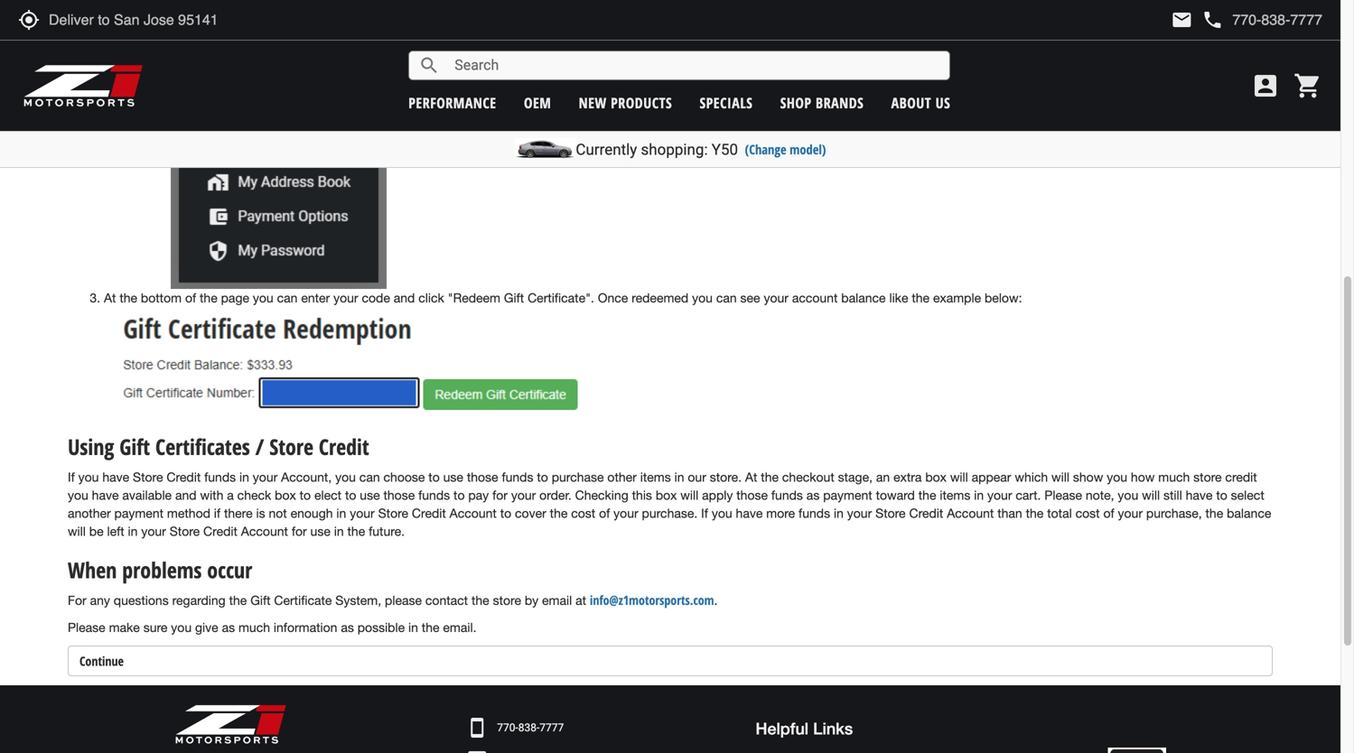 Task type: vqa. For each thing, say whether or not it's contained in the screenshot.
THE PEOPLE
no



Task type: describe. For each thing, give the bounding box(es) containing it.
and inside the using gift certificates / store credit if you have store credit funds in your account, you can choose to use those funds to purchase other items in our store. at the checkout stage, an extra box will appear which will show you how much store credit you have available and with a check box to elect to use those funds to pay for your order. checking this box will apply those funds as payment toward the items in your cart. please note, you will still have to select another payment method if there is not enough in your store credit account to cover the cost of your purchase. if you have more funds in your store credit account than the total cost of your purchase, the balance will be left in your store credit account for use in the future.
[[175, 488, 197, 503]]

to up order. at the left bottom of page
[[537, 470, 548, 485]]

much inside the using gift certificates / store credit if you have store credit funds in your account, you can choose to use those funds to purchase other items in our store. at the checkout stage, an extra box will appear which will show you how much store credit you have available and with a check box to elect to use those funds to pay for your order. checking this box will apply those funds as payment toward the items in your cart. please note, you will still have to select another payment method if there is not enough in your store credit account to cover the cost of your purchase. if you have more funds in your store credit account than the total cost of your purchase, the balance will be left in your store credit account for use in the future.
[[1159, 470, 1191, 485]]

apply
[[702, 488, 733, 503]]

credit down if on the left bottom
[[203, 524, 238, 539]]

0 vertical spatial for
[[493, 488, 508, 503]]

select
[[1232, 488, 1265, 503]]

store inside the using gift certificates / store credit if you have store credit funds in your account, you can choose to use those funds to purchase other items in our store. at the checkout stage, an extra box will appear which will show you how much store credit you have available and with a check box to elect to use those funds to pay for your order. checking this box will apply those funds as payment toward the items in your cart. please note, you will still have to select another payment method if there is not enough in your store credit account to cover the cost of your purchase. if you have more funds in your store credit account than the total cost of your purchase, the balance will be left in your store credit account for use in the future.
[[1194, 470, 1222, 485]]

by
[[525, 594, 539, 608]]

left
[[107, 524, 124, 539]]

performance
[[409, 93, 497, 113]]

2 horizontal spatial can
[[717, 290, 737, 305]]

the left email.
[[422, 621, 440, 636]]

the down extra
[[919, 488, 937, 503]]

to right elect
[[345, 488, 356, 503]]

0 horizontal spatial payment
[[114, 506, 164, 521]]

2 horizontal spatial of
[[1104, 506, 1115, 521]]

how
[[1131, 470, 1155, 485]]

you left give
[[171, 621, 192, 636]]

method
[[167, 506, 211, 521]]

please
[[385, 594, 422, 608]]

continue
[[79, 653, 124, 670]]

helpful
[[756, 720, 809, 739]]

0 vertical spatial and
[[394, 290, 415, 305]]

show
[[1074, 470, 1104, 485]]

bottom
[[141, 290, 182, 305]]

our
[[688, 470, 707, 485]]

total
[[1048, 506, 1073, 521]]

links
[[814, 720, 853, 739]]

possible
[[358, 621, 405, 636]]

currently shopping: y50 (change model)
[[576, 141, 827, 159]]

the left the page
[[200, 290, 218, 305]]

store inside for any questions regarding the gift certificate system, please contact the store by email at info@z1motorsports.com .
[[493, 594, 521, 608]]

1 vertical spatial items
[[940, 488, 971, 503]]

will down how
[[1143, 488, 1161, 503]]

shop brands link
[[781, 93, 864, 113]]

info@z1motorsports.com link
[[590, 592, 714, 609]]

2 cost from the left
[[1076, 506, 1100, 521]]

store up future.
[[378, 506, 409, 521]]

about us
[[892, 93, 951, 113]]

shopping:
[[641, 141, 708, 159]]

certificates
[[155, 432, 250, 462]]

not
[[269, 506, 287, 521]]

to left pay
[[454, 488, 465, 503]]

questions
[[114, 594, 169, 608]]

1 horizontal spatial box
[[656, 488, 677, 503]]

the right contact
[[472, 594, 490, 608]]

838-
[[519, 722, 540, 735]]

you right the page
[[253, 290, 274, 305]]

will left be
[[68, 524, 86, 539]]

information
[[274, 621, 338, 636]]

code
[[362, 290, 390, 305]]

a
[[227, 488, 234, 503]]

store up available
[[133, 470, 163, 485]]

the left future.
[[348, 524, 365, 539]]

more
[[767, 506, 795, 521]]

have left more
[[736, 506, 763, 521]]

your right see
[[764, 290, 789, 305]]

make
[[109, 621, 140, 636]]

credit up account,
[[319, 432, 369, 462]]

0 horizontal spatial for
[[292, 524, 307, 539]]

your up check
[[253, 470, 278, 485]]

770-
[[497, 722, 519, 735]]

to down account,
[[300, 488, 311, 503]]

will left show
[[1052, 470, 1070, 485]]

model)
[[790, 141, 827, 158]]

checking
[[575, 488, 629, 503]]

account,
[[281, 470, 332, 485]]

toward
[[876, 488, 915, 503]]

0 horizontal spatial box
[[275, 488, 296, 503]]

your down appear
[[988, 488, 1013, 503]]

new products
[[579, 93, 673, 113]]

0 horizontal spatial of
[[185, 290, 196, 305]]

store down method
[[170, 524, 200, 539]]

smartphone
[[467, 718, 488, 739]]

store right / in the left bottom of the page
[[270, 432, 314, 462]]

(change model) link
[[745, 141, 827, 158]]

pay
[[468, 488, 489, 503]]

the left bottom
[[120, 290, 137, 305]]

enough
[[291, 506, 333, 521]]

the down the occur
[[229, 594, 247, 608]]

please inside the using gift certificates / store credit if you have store credit funds in your account, you can choose to use those funds to purchase other items in our store. at the checkout stage, an extra box will appear which will show you how much store credit you have available and with a check box to elect to use those funds to pay for your order. checking this box will apply those funds as payment toward the items in your cart. please note, you will still have to select another payment method if there is not enough in your store credit account to cover the cost of your purchase. if you have more funds in your store credit account than the total cost of your purchase, the balance will be left in your store credit account for use in the future.
[[1045, 488, 1083, 503]]

be
[[89, 524, 104, 539]]

.
[[714, 594, 718, 608]]

0 horizontal spatial if
[[68, 470, 75, 485]]

you up another
[[68, 488, 88, 503]]

choose
[[384, 470, 425, 485]]

gift inside the using gift certificates / store credit if you have store credit funds in your account, you can choose to use those funds to purchase other items in our store. at the checkout stage, an extra box will appear which will show you how much store credit you have available and with a check box to elect to use those funds to pay for your order. checking this box will apply those funds as payment toward the items in your cart. please note, you will still have to select another payment method if there is not enough in your store credit account to cover the cost of your purchase. if you have more funds in your store credit account than the total cost of your purchase, the balance will be left in your store credit account for use in the future.
[[120, 432, 150, 462]]

oem
[[524, 93, 552, 113]]

have up another
[[92, 488, 119, 503]]

credit down 'choose'
[[412, 506, 446, 521]]

store.
[[710, 470, 742, 485]]

mail phone
[[1172, 9, 1224, 31]]

account_box link
[[1247, 71, 1285, 100]]

0 horizontal spatial can
[[277, 290, 298, 305]]

order.
[[540, 488, 572, 503]]

0 horizontal spatial at
[[104, 290, 116, 305]]

have up available
[[102, 470, 129, 485]]

see
[[741, 290, 761, 305]]

shopping_cart link
[[1290, 71, 1323, 100]]

occur
[[207, 556, 252, 585]]

will left appear
[[951, 470, 969, 485]]

an
[[877, 470, 890, 485]]

enter
[[301, 290, 330, 305]]

when
[[68, 556, 117, 585]]

the down cart.
[[1026, 506, 1044, 521]]

at
[[576, 594, 587, 608]]

specials
[[700, 93, 753, 113]]

to left select
[[1217, 488, 1228, 503]]

770-838-7777 link
[[497, 721, 564, 736]]

redeemed
[[632, 290, 689, 305]]

purchase
[[552, 470, 604, 485]]

your down this
[[614, 506, 639, 521]]

give
[[195, 621, 218, 636]]

1 cost from the left
[[571, 506, 596, 521]]

sure
[[143, 621, 168, 636]]

your up future.
[[350, 506, 375, 521]]

about us link
[[892, 93, 951, 113]]

system,
[[336, 594, 382, 608]]

1 horizontal spatial if
[[701, 506, 709, 521]]

note,
[[1086, 488, 1115, 503]]

your down stage, on the right of the page
[[848, 506, 872, 521]]

mail link
[[1172, 9, 1193, 31]]

brands
[[816, 93, 864, 113]]

0 horizontal spatial balance
[[842, 290, 886, 305]]

cart.
[[1016, 488, 1042, 503]]



Task type: locate. For each thing, give the bounding box(es) containing it.
you up elect
[[335, 470, 356, 485]]

0 horizontal spatial account
[[241, 524, 288, 539]]

0 horizontal spatial please
[[68, 621, 105, 636]]

oem link
[[524, 93, 552, 113]]

0 horizontal spatial cost
[[571, 506, 596, 521]]

purchase.
[[642, 506, 698, 521]]

1 horizontal spatial account
[[450, 506, 497, 521]]

at right 'store.'
[[746, 470, 758, 485]]

box up not
[[275, 488, 296, 503]]

another
[[68, 506, 111, 521]]

1 horizontal spatial cost
[[1076, 506, 1100, 521]]

have right still
[[1186, 488, 1213, 503]]

certificate".
[[528, 290, 595, 305]]

your up the cover
[[511, 488, 536, 503]]

using gift certificates / store credit if you have store credit funds in your account, you can choose to use those funds to purchase other items in our store. at the checkout stage, an extra box will appear which will show you how much store credit you have available and with a check box to elect to use those funds to pay for your order. checking this box will apply those funds as payment toward the items in your cart. please note, you will still have to select another payment method if there is not enough in your store credit account to cover the cost of your purchase. if you have more funds in your store credit account than the total cost of your purchase, the balance will be left in your store credit account for use in the future.
[[68, 432, 1272, 539]]

1 vertical spatial store
[[493, 594, 521, 608]]

to
[[429, 470, 440, 485], [537, 470, 548, 485], [300, 488, 311, 503], [345, 488, 356, 503], [454, 488, 465, 503], [1217, 488, 1228, 503], [500, 506, 512, 521]]

2 horizontal spatial account
[[947, 506, 994, 521]]

of down note,
[[1104, 506, 1115, 521]]

2 horizontal spatial box
[[926, 470, 947, 485]]

balance left like
[[842, 290, 886, 305]]

store left "credit"
[[1194, 470, 1222, 485]]

with
[[200, 488, 224, 503]]

you down how
[[1118, 488, 1139, 503]]

you down apply
[[712, 506, 733, 521]]

account down "is"
[[241, 524, 288, 539]]

email.
[[443, 621, 477, 636]]

please down for
[[68, 621, 105, 636]]

0 horizontal spatial as
[[222, 621, 235, 636]]

the down order. at the left bottom of page
[[550, 506, 568, 521]]

store left the by in the bottom of the page
[[493, 594, 521, 608]]

those
[[467, 470, 499, 485], [384, 488, 415, 503], [737, 488, 768, 503]]

like
[[890, 290, 909, 305]]

to left the cover
[[500, 506, 512, 521]]

1 horizontal spatial as
[[341, 621, 354, 636]]

check
[[237, 488, 271, 503]]

store down toward
[[876, 506, 906, 521]]

if
[[68, 470, 75, 485], [701, 506, 709, 521]]

1 horizontal spatial can
[[360, 470, 380, 485]]

2 horizontal spatial as
[[807, 488, 820, 503]]

future.
[[369, 524, 405, 539]]

1 vertical spatial please
[[68, 621, 105, 636]]

those down 'store.'
[[737, 488, 768, 503]]

1 vertical spatial use
[[360, 488, 380, 503]]

about
[[892, 93, 932, 113]]

0 vertical spatial please
[[1045, 488, 1083, 503]]

1 vertical spatial and
[[175, 488, 197, 503]]

regarding
[[172, 594, 226, 608]]

those down 'choose'
[[384, 488, 415, 503]]

2 horizontal spatial those
[[737, 488, 768, 503]]

gift right "redeem
[[504, 290, 524, 305]]

click
[[419, 290, 444, 305]]

my_location
[[18, 9, 40, 31]]

funds right more
[[799, 506, 831, 521]]

for any questions regarding the gift certificate system, please contact the store by email at info@z1motorsports.com .
[[68, 592, 718, 609]]

0 vertical spatial if
[[68, 470, 75, 485]]

cost
[[571, 506, 596, 521], [1076, 506, 1100, 521]]

items up this
[[641, 470, 671, 485]]

performance link
[[409, 93, 497, 113]]

0 vertical spatial gift
[[504, 290, 524, 305]]

as down system,
[[341, 621, 354, 636]]

cost down note,
[[1076, 506, 1100, 521]]

continue link
[[68, 646, 1273, 677]]

problems
[[122, 556, 202, 585]]

us
[[936, 93, 951, 113]]

box
[[926, 470, 947, 485], [275, 488, 296, 503], [656, 488, 677, 503]]

z1 motorsports logo image
[[23, 63, 144, 108]]

1 horizontal spatial payment
[[824, 488, 873, 503]]

the right like
[[912, 290, 930, 305]]

using
[[68, 432, 114, 462]]

example
[[934, 290, 982, 305]]

account
[[450, 506, 497, 521], [947, 506, 994, 521], [241, 524, 288, 539]]

1 horizontal spatial for
[[493, 488, 508, 503]]

1 vertical spatial for
[[292, 524, 307, 539]]

can left see
[[717, 290, 737, 305]]

the
[[120, 290, 137, 305], [200, 290, 218, 305], [912, 290, 930, 305], [761, 470, 779, 485], [919, 488, 937, 503], [550, 506, 568, 521], [1026, 506, 1044, 521], [1206, 506, 1224, 521], [348, 524, 365, 539], [229, 594, 247, 608], [472, 594, 490, 608], [422, 621, 440, 636]]

when problems occur
[[68, 556, 252, 585]]

those up pay
[[467, 470, 499, 485]]

balance inside the using gift certificates / store credit if you have store credit funds in your account, you can choose to use those funds to purchase other items in our store. at the checkout stage, an extra box will appear which will show you how much store credit you have available and with a check box to elect to use those funds to pay for your order. checking this box will apply those funds as payment toward the items in your cart. please note, you will still have to select another payment method if there is not enough in your store credit account to cover the cost of your purchase. if you have more funds in your store credit account than the total cost of your purchase, the balance will be left in your store credit account for use in the future.
[[1227, 506, 1272, 521]]

you right redeemed at the top of page
[[692, 290, 713, 305]]

1 vertical spatial balance
[[1227, 506, 1272, 521]]

1 horizontal spatial store
[[1194, 470, 1222, 485]]

can left enter
[[277, 290, 298, 305]]

sema member logo image
[[1108, 748, 1167, 754]]

below:
[[985, 290, 1023, 305]]

1 horizontal spatial and
[[394, 290, 415, 305]]

have
[[102, 470, 129, 485], [92, 488, 119, 503], [1186, 488, 1213, 503], [736, 506, 763, 521]]

can inside the using gift certificates / store credit if you have store credit funds in your account, you can choose to use those funds to purchase other items in our store. at the checkout stage, an extra box will appear which will show you how much store credit you have available and with a check box to elect to use those funds to pay for your order. checking this box will apply those funds as payment toward the items in your cart. please note, you will still have to select another payment method if there is not enough in your store credit account to cover the cost of your purchase. if you have more funds in your store credit account than the total cost of your purchase, the balance will be left in your store credit account for use in the future.
[[360, 470, 380, 485]]

1 horizontal spatial items
[[940, 488, 971, 503]]

any
[[90, 594, 110, 608]]

the right purchase,
[[1206, 506, 1224, 521]]

email
[[542, 594, 572, 608]]

"redeem
[[448, 290, 501, 305]]

of down checking
[[599, 506, 610, 521]]

funds up the cover
[[502, 470, 534, 485]]

purchase,
[[1147, 506, 1203, 521]]

credit down toward
[[910, 506, 944, 521]]

you up note,
[[1107, 470, 1128, 485]]

this
[[632, 488, 652, 503]]

y50
[[712, 141, 738, 159]]

stage,
[[838, 470, 873, 485]]

for right pay
[[493, 488, 508, 503]]

elect
[[315, 488, 342, 503]]

1 vertical spatial if
[[701, 506, 709, 521]]

2 vertical spatial use
[[310, 524, 331, 539]]

there
[[224, 506, 253, 521]]

if down the using
[[68, 470, 75, 485]]

items right toward
[[940, 488, 971, 503]]

account down pay
[[450, 506, 497, 521]]

box right extra
[[926, 470, 947, 485]]

as down checkout
[[807, 488, 820, 503]]

if down apply
[[701, 506, 709, 521]]

your down how
[[1118, 506, 1143, 521]]

box up purchase.
[[656, 488, 677, 503]]

gift up please make sure you give as much information as possible in the email.
[[251, 594, 271, 608]]

info@z1motorsports.com
[[590, 592, 714, 609]]

funds
[[204, 470, 236, 485], [502, 470, 534, 485], [419, 488, 450, 503], [772, 488, 803, 503], [799, 506, 831, 521]]

your down available
[[141, 524, 166, 539]]

page
[[221, 290, 249, 305]]

the up more
[[761, 470, 779, 485]]

your left code in the top left of the page
[[334, 290, 358, 305]]

than
[[998, 506, 1023, 521]]

1 horizontal spatial of
[[599, 506, 610, 521]]

1 vertical spatial at
[[746, 470, 758, 485]]

1 horizontal spatial those
[[467, 470, 499, 485]]

0 horizontal spatial store
[[493, 594, 521, 608]]

0 vertical spatial payment
[[824, 488, 873, 503]]

Search search field
[[440, 52, 950, 79]]

and up method
[[175, 488, 197, 503]]

new products link
[[579, 93, 673, 113]]

0 horizontal spatial those
[[384, 488, 415, 503]]

available
[[122, 488, 172, 503]]

at the bottom of the page you can enter your code and click "redeem gift certificate". once redeemed you can see your account balance like the example below:
[[104, 290, 1023, 305]]

please up total
[[1045, 488, 1083, 503]]

appear
[[972, 470, 1012, 485]]

contact
[[426, 594, 468, 608]]

1 horizontal spatial please
[[1045, 488, 1083, 503]]

smartphone 770-838-7777
[[467, 718, 564, 739]]

helpful links
[[756, 720, 853, 739]]

gift inside for any questions regarding the gift certificate system, please contact the store by email at info@z1motorsports.com .
[[251, 594, 271, 608]]

0 horizontal spatial and
[[175, 488, 197, 503]]

at inside the using gift certificates / store credit if you have store credit funds in your account, you can choose to use those funds to purchase other items in our store. at the checkout stage, an extra box will appear which will show you how much store credit you have available and with a check box to elect to use those funds to pay for your order. checking this box will apply those funds as payment toward the items in your cart. please note, you will still have to select another payment method if there is not enough in your store credit account to cover the cost of your purchase. if you have more funds in your store credit account than the total cost of your purchase, the balance will be left in your store credit account for use in the future.
[[746, 470, 758, 485]]

use up future.
[[360, 488, 380, 503]]

0 vertical spatial balance
[[842, 290, 886, 305]]

funds down 'choose'
[[419, 488, 450, 503]]

please
[[1045, 488, 1083, 503], [68, 621, 105, 636]]

please make sure you give as much information as possible in the email.
[[68, 621, 477, 636]]

phone link
[[1202, 9, 1323, 31]]

0 vertical spatial much
[[1159, 470, 1191, 485]]

to right 'choose'
[[429, 470, 440, 485]]

as right give
[[222, 621, 235, 636]]

at
[[104, 290, 116, 305], [746, 470, 758, 485]]

(change
[[745, 141, 787, 158]]

you down the using
[[78, 470, 99, 485]]

0 horizontal spatial gift
[[120, 432, 150, 462]]

account_box
[[1252, 71, 1281, 100]]

0 horizontal spatial much
[[239, 621, 270, 636]]

payment
[[824, 488, 873, 503], [114, 506, 164, 521]]

of right bottom
[[185, 290, 196, 305]]

1 horizontal spatial at
[[746, 470, 758, 485]]

1 vertical spatial payment
[[114, 506, 164, 521]]

0 horizontal spatial items
[[641, 470, 671, 485]]

shop
[[781, 93, 812, 113]]

at left bottom
[[104, 290, 116, 305]]

store
[[1194, 470, 1222, 485], [493, 594, 521, 608]]

as inside the using gift certificates / store credit if you have store credit funds in your account, you can choose to use those funds to purchase other items in our store. at the checkout stage, an extra box will appear which will show you how much store credit you have available and with a check box to elect to use those funds to pay for your order. checking this box will apply those funds as payment toward the items in your cart. please note, you will still have to select another payment method if there is not enough in your store credit account to cover the cost of your purchase. if you have more funds in your store credit account than the total cost of your purchase, the balance will be left in your store credit account for use in the future.
[[807, 488, 820, 503]]

much up still
[[1159, 470, 1191, 485]]

1 horizontal spatial gift
[[251, 594, 271, 608]]

1 vertical spatial gift
[[120, 432, 150, 462]]

products
[[611, 93, 673, 113]]

will down our
[[681, 488, 699, 503]]

0 vertical spatial use
[[443, 470, 464, 485]]

0 vertical spatial at
[[104, 290, 116, 305]]

funds up more
[[772, 488, 803, 503]]

can left 'choose'
[[360, 470, 380, 485]]

1 horizontal spatial much
[[1159, 470, 1191, 485]]

1 vertical spatial much
[[239, 621, 270, 636]]

cost down checking
[[571, 506, 596, 521]]

gift right the using
[[120, 432, 150, 462]]

1 horizontal spatial balance
[[1227, 506, 1272, 521]]

0 vertical spatial items
[[641, 470, 671, 485]]

of
[[185, 290, 196, 305], [599, 506, 610, 521], [1104, 506, 1115, 521]]

cover
[[515, 506, 547, 521]]

account left than
[[947, 506, 994, 521]]

use down enough
[[310, 524, 331, 539]]

shop brands
[[781, 93, 864, 113]]

credit up with
[[167, 470, 201, 485]]

2 vertical spatial gift
[[251, 594, 271, 608]]

payment down stage, on the right of the page
[[824, 488, 873, 503]]

you
[[253, 290, 274, 305], [692, 290, 713, 305], [78, 470, 99, 485], [335, 470, 356, 485], [1107, 470, 1128, 485], [68, 488, 88, 503], [1118, 488, 1139, 503], [712, 506, 733, 521], [171, 621, 192, 636]]

once
[[598, 290, 628, 305]]

7777
[[540, 722, 564, 735]]

2 horizontal spatial gift
[[504, 290, 524, 305]]

z1 company logo image
[[174, 704, 287, 746]]

0 vertical spatial store
[[1194, 470, 1222, 485]]

2 horizontal spatial use
[[443, 470, 464, 485]]

and
[[394, 290, 415, 305], [175, 488, 197, 503]]

1 horizontal spatial use
[[360, 488, 380, 503]]

balance down select
[[1227, 506, 1272, 521]]

will
[[951, 470, 969, 485], [1052, 470, 1070, 485], [681, 488, 699, 503], [1143, 488, 1161, 503], [68, 524, 86, 539]]

account
[[792, 290, 838, 305]]

and left click
[[394, 290, 415, 305]]

shopping_cart
[[1294, 71, 1323, 100]]

funds up with
[[204, 470, 236, 485]]

currently
[[576, 141, 637, 159]]

0 horizontal spatial use
[[310, 524, 331, 539]]

checkout
[[783, 470, 835, 485]]

payment down available
[[114, 506, 164, 521]]

use right 'choose'
[[443, 470, 464, 485]]



